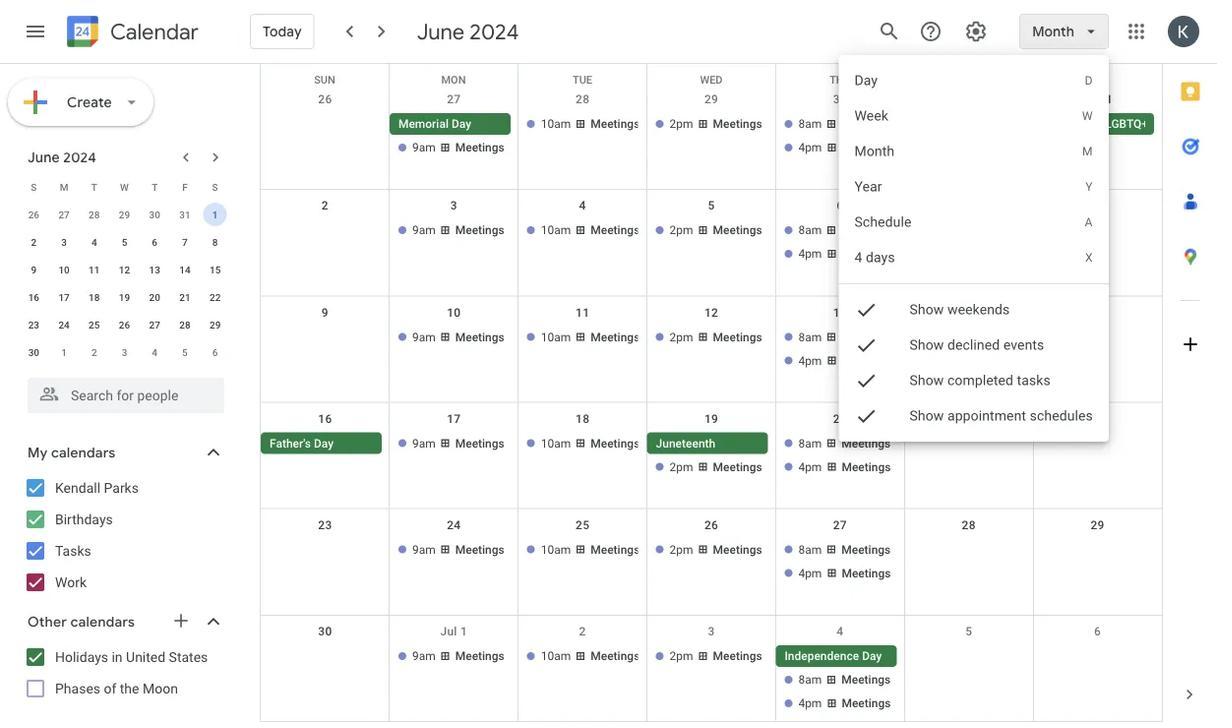 Task type: describe. For each thing, give the bounding box(es) containing it.
cell containing independence day
[[776, 646, 905, 716]]

13 element
[[143, 258, 167, 282]]

father's
[[270, 437, 311, 450]]

2pm for 5
[[670, 224, 694, 237]]

memorial day button
[[390, 113, 511, 135]]

1 right jun on the top of page
[[1106, 93, 1113, 106]]

4 check checkbox item from the top
[[839, 399, 1109, 434]]

may 27 element
[[52, 203, 76, 226]]

flag day button
[[905, 326, 1026, 348]]

may 29 element
[[113, 203, 136, 226]]

26 inside 'element'
[[119, 319, 130, 331]]

may 28 element
[[82, 203, 106, 226]]

24 element
[[52, 313, 76, 337]]

check for show declined events
[[855, 334, 879, 357]]

in
[[112, 649, 123, 665]]

10am for 2
[[541, 649, 571, 663]]

0 vertical spatial 2024
[[470, 18, 519, 45]]

8am for 13
[[799, 330, 822, 344]]

1 inside cell
[[212, 209, 218, 220]]

year
[[855, 179, 883, 195]]

weekends
[[948, 302, 1010, 318]]

today button
[[250, 8, 315, 55]]

calendars for other calendars
[[70, 613, 135, 631]]

show appointment schedules
[[910, 408, 1094, 424]]

united
[[126, 649, 166, 665]]

8am for 27
[[799, 543, 822, 557]]

31
[[179, 209, 191, 220]]

days
[[866, 250, 896, 266]]

10 element
[[52, 258, 76, 282]]

28 element
[[173, 313, 197, 337]]

25 inside row group
[[89, 319, 100, 331]]

calendar element
[[63, 12, 199, 55]]

9am for 3
[[412, 224, 436, 237]]

Search for people text field
[[39, 378, 213, 413]]

23 inside row group
[[28, 319, 39, 331]]

sun
[[314, 74, 335, 86]]

check for show weekends
[[855, 298, 879, 322]]

d
[[1085, 74, 1094, 88]]

grid containing 26
[[260, 64, 1216, 722]]

main drawer image
[[24, 20, 47, 43]]

month inside dropdown button
[[1033, 23, 1075, 40]]

states
[[169, 649, 208, 665]]

1 horizontal spatial 10
[[447, 305, 461, 319]]

phases of the moon
[[55, 681, 178, 697]]

4pm for 6
[[799, 247, 822, 261]]

thu
[[830, 74, 851, 86]]

30 inside "element"
[[28, 346, 39, 358]]

16 element
[[22, 285, 46, 309]]

create
[[67, 94, 112, 111]]

other calendars
[[28, 613, 135, 631]]

other
[[28, 613, 67, 631]]

kendall parks
[[55, 480, 139, 496]]

10 inside row group
[[58, 264, 70, 276]]

july 5 element
[[173, 341, 197, 364]]

wed
[[700, 74, 723, 86]]

15 element
[[203, 258, 227, 282]]

may 30 element
[[143, 203, 167, 226]]

show weekends
[[910, 302, 1010, 318]]

27 element
[[143, 313, 167, 337]]

2pm for 3
[[670, 649, 694, 663]]

23 element
[[22, 313, 46, 337]]

show for show declined events
[[910, 337, 944, 353]]

7
[[182, 236, 188, 248]]

month menu item
[[839, 134, 1109, 169]]

4 days menu item
[[839, 240, 1109, 276]]

memorial
[[399, 117, 449, 131]]

my calendars button
[[4, 437, 244, 469]]

12 inside june 2024 grid
[[119, 264, 130, 276]]

f
[[182, 181, 188, 193]]

4pm for 30
[[799, 141, 822, 155]]

1 horizontal spatial 11
[[576, 305, 590, 319]]

my
[[28, 444, 48, 461]]

tasks
[[1017, 373, 1051, 389]]

9am for 10
[[412, 330, 436, 344]]

july 1 element
[[52, 341, 76, 364]]

tue
[[573, 74, 593, 86]]

july 4 element
[[143, 341, 167, 364]]

first
[[1042, 117, 1066, 131]]

of inside button
[[1092, 117, 1103, 131]]

m for month
[[1083, 145, 1094, 158]]

10am for 18
[[541, 437, 571, 450]]

day for flag day
[[939, 330, 959, 344]]

day for first day of lgbtq+ pride month
[[1069, 117, 1089, 131]]

mon
[[441, 74, 466, 86]]

26 down juneteenth button
[[705, 518, 719, 532]]

29 element
[[203, 313, 227, 337]]

2 t from the left
[[152, 181, 158, 193]]

events
[[1004, 337, 1045, 353]]

first day of lgbtq+ pride month button
[[1034, 113, 1216, 135]]

1 horizontal spatial 20
[[833, 412, 847, 426]]

appointment
[[948, 408, 1027, 424]]

w inside june 2024 grid
[[120, 181, 129, 193]]

11 element
[[82, 258, 106, 282]]

1 horizontal spatial 14
[[962, 305, 976, 319]]

first day of lgbtq+ pride month
[[1042, 117, 1216, 131]]

pride
[[1152, 117, 1179, 131]]

9am for 17
[[412, 437, 436, 450]]

menu containing check
[[839, 55, 1109, 442]]

july 6 element
[[203, 341, 227, 364]]

holidays
[[55, 649, 108, 665]]

m for s
[[60, 181, 68, 193]]

1 horizontal spatial 16
[[318, 412, 332, 426]]

0 horizontal spatial june
[[28, 149, 60, 166]]

calendars for my calendars
[[51, 444, 116, 461]]

sat
[[1089, 74, 1108, 86]]

11 inside '11' element
[[89, 264, 100, 276]]

father's day
[[270, 437, 334, 450]]

4pm for 20
[[799, 460, 822, 474]]

parks
[[104, 480, 139, 496]]

0 horizontal spatial 2024
[[63, 149, 97, 166]]

1 horizontal spatial 13
[[833, 305, 847, 319]]

tasks
[[55, 543, 91, 559]]

phases
[[55, 681, 100, 697]]

20 inside grid
[[149, 291, 160, 303]]

independence day button
[[776, 646, 897, 667]]

birthdays
[[55, 511, 113, 528]]

24 inside 24 element
[[58, 319, 70, 331]]

1 vertical spatial 21
[[962, 412, 976, 426]]

jun
[[1083, 93, 1103, 106]]

jul 1
[[440, 625, 468, 639]]

declined
[[948, 337, 1000, 353]]

1 horizontal spatial june
[[417, 18, 465, 45]]

show for show appointment schedules
[[910, 408, 944, 424]]

other calendars list
[[4, 642, 244, 705]]

8
[[212, 236, 218, 248]]

day menu item
[[839, 63, 1109, 98]]

completed
[[948, 373, 1014, 389]]



Task type: locate. For each thing, give the bounding box(es) containing it.
1 s from the left
[[31, 181, 37, 193]]

add other calendars image
[[171, 611, 191, 631]]

0 horizontal spatial month
[[855, 143, 895, 159]]

y
[[1086, 180, 1094, 194]]

10am for 4
[[541, 224, 571, 237]]

calendars
[[51, 444, 116, 461], [70, 613, 135, 631]]

1 horizontal spatial 17
[[447, 412, 461, 426]]

0 horizontal spatial w
[[120, 181, 129, 193]]

t up may 28 element
[[91, 181, 97, 193]]

m up the may 27 element
[[60, 181, 68, 193]]

flag
[[914, 330, 936, 344]]

21
[[179, 291, 191, 303], [962, 412, 976, 426]]

month
[[1033, 23, 1075, 40], [1182, 117, 1216, 131], [855, 143, 895, 159]]

of left the the
[[104, 681, 116, 697]]

1 vertical spatial 20
[[833, 412, 847, 426]]

memorial day
[[399, 117, 471, 131]]

may 31 element
[[173, 203, 197, 226]]

3 2pm from the top
[[670, 330, 694, 344]]

0 vertical spatial month
[[1033, 23, 1075, 40]]

16 up father's day button
[[318, 412, 332, 426]]

3 show from the top
[[910, 373, 944, 389]]

26 left the may 27 element
[[28, 209, 39, 220]]

june 2024 up the may 27 element
[[28, 149, 97, 166]]

0 vertical spatial 14
[[179, 264, 191, 276]]

july 2 element
[[82, 341, 106, 364]]

s up 1 cell
[[212, 181, 218, 193]]

of
[[1092, 117, 1103, 131], [104, 681, 116, 697]]

t
[[91, 181, 97, 193], [152, 181, 158, 193]]

juneteenth button
[[647, 433, 768, 454]]

10
[[58, 264, 70, 276], [447, 305, 461, 319]]

2 check from the top
[[855, 334, 879, 357]]

0 horizontal spatial 21
[[179, 291, 191, 303]]

day right independence
[[862, 649, 882, 663]]

1 vertical spatial 9
[[322, 305, 329, 319]]

1 horizontal spatial t
[[152, 181, 158, 193]]

14
[[179, 264, 191, 276], [962, 305, 976, 319]]

4 days
[[855, 250, 896, 266]]

independence day
[[785, 649, 882, 663]]

30 element
[[22, 341, 46, 364]]

2 8am from the top
[[799, 224, 822, 237]]

check for show appointment schedules
[[855, 405, 879, 428]]

1 vertical spatial 11
[[576, 305, 590, 319]]

4 inside 'menu item'
[[855, 250, 863, 266]]

17 inside 'element'
[[58, 291, 70, 303]]

check checkbox item down "show completed tasks"
[[839, 399, 1109, 434]]

0 vertical spatial 20
[[149, 291, 160, 303]]

2pm for 12
[[670, 330, 694, 344]]

t up "may 30" element
[[152, 181, 158, 193]]

1 horizontal spatial 12
[[705, 305, 719, 319]]

1 horizontal spatial 18
[[576, 412, 590, 426]]

2pm inside cell
[[670, 460, 694, 474]]

0 horizontal spatial 25
[[89, 319, 100, 331]]

0 horizontal spatial 11
[[89, 264, 100, 276]]

grid
[[260, 64, 1216, 722]]

23 down father's day button
[[318, 518, 332, 532]]

1 vertical spatial of
[[104, 681, 116, 697]]

0 vertical spatial june
[[417, 18, 465, 45]]

s
[[31, 181, 37, 193], [212, 181, 218, 193]]

3 check checkbox item from the top
[[839, 363, 1109, 399]]

1 vertical spatial 10
[[447, 305, 461, 319]]

29
[[705, 93, 719, 106], [119, 209, 130, 220], [210, 319, 221, 331], [1091, 518, 1105, 532]]

1 9am from the top
[[412, 141, 436, 155]]

show left appointment
[[910, 408, 944, 424]]

21 element
[[173, 285, 197, 309]]

1 horizontal spatial m
[[1083, 145, 1094, 158]]

18 element
[[82, 285, 106, 309]]

0 horizontal spatial 22
[[210, 291, 221, 303]]

25
[[89, 319, 100, 331], [576, 518, 590, 532]]

2024
[[470, 18, 519, 45], [63, 149, 97, 166]]

cell containing juneteenth
[[647, 433, 776, 480]]

day inside button
[[1069, 117, 1089, 131]]

9am inside cell
[[412, 141, 436, 155]]

calendars up in
[[70, 613, 135, 631]]

1 check from the top
[[855, 298, 879, 322]]

0 horizontal spatial 20
[[149, 291, 160, 303]]

1 horizontal spatial 24
[[447, 518, 461, 532]]

0 vertical spatial 25
[[89, 319, 100, 331]]

1 8am from the top
[[799, 117, 822, 131]]

cell
[[261, 113, 390, 160], [390, 113, 518, 160], [776, 113, 905, 160], [261, 220, 390, 267], [776, 220, 905, 267], [905, 220, 1034, 267], [1034, 220, 1162, 267], [261, 326, 390, 373], [776, 326, 905, 373], [1034, 326, 1162, 373], [647, 433, 776, 480], [776, 433, 905, 480], [905, 433, 1034, 480], [1034, 433, 1162, 480], [261, 539, 390, 586], [776, 539, 905, 586], [905, 539, 1034, 586], [1034, 539, 1162, 586], [261, 646, 390, 716], [776, 646, 905, 716], [905, 646, 1034, 716], [1034, 646, 1162, 716]]

1 cell
[[200, 201, 230, 228]]

1 vertical spatial month
[[1182, 117, 1216, 131]]

1 vertical spatial m
[[60, 181, 68, 193]]

1 horizontal spatial w
[[1083, 109, 1094, 123]]

week
[[855, 108, 889, 124]]

12
[[119, 264, 130, 276], [705, 305, 719, 319]]

day
[[855, 72, 878, 89], [452, 117, 471, 131], [1069, 117, 1089, 131], [939, 330, 959, 344], [314, 437, 334, 450], [862, 649, 882, 663]]

check for show completed tasks
[[855, 369, 879, 393]]

20
[[149, 291, 160, 303], [833, 412, 847, 426]]

4 10am from the top
[[541, 437, 571, 450]]

calendars up kendall
[[51, 444, 116, 461]]

cell containing memorial day
[[390, 113, 518, 160]]

6 9am from the top
[[412, 649, 436, 663]]

may 26 element
[[22, 203, 46, 226]]

1 vertical spatial 12
[[705, 305, 719, 319]]

26 down sun
[[318, 93, 332, 106]]

26 element
[[113, 313, 136, 337]]

0 horizontal spatial 18
[[89, 291, 100, 303]]

17
[[58, 291, 70, 303], [447, 412, 461, 426]]

june up mon
[[417, 18, 465, 45]]

m inside menu item
[[1083, 145, 1094, 158]]

0 horizontal spatial s
[[31, 181, 37, 193]]

5 8am from the top
[[799, 543, 822, 557]]

check checkbox item up "show completed tasks"
[[839, 328, 1109, 363]]

4 9am from the top
[[412, 437, 436, 450]]

day right memorial
[[452, 117, 471, 131]]

0 horizontal spatial 9
[[31, 264, 37, 276]]

0 horizontal spatial of
[[104, 681, 116, 697]]

0 vertical spatial 21
[[179, 291, 191, 303]]

0 horizontal spatial m
[[60, 181, 68, 193]]

22 element
[[203, 285, 227, 309]]

4
[[579, 199, 586, 213], [91, 236, 97, 248], [855, 250, 863, 266], [152, 346, 158, 358], [837, 625, 844, 639]]

0 vertical spatial 24
[[58, 319, 70, 331]]

show for show weekends
[[910, 302, 944, 318]]

1 vertical spatial 17
[[447, 412, 461, 426]]

3 check from the top
[[855, 369, 879, 393]]

2 horizontal spatial month
[[1182, 117, 1216, 131]]

2pm for 26
[[670, 543, 694, 557]]

5 2pm from the top
[[670, 543, 694, 557]]

schedules
[[1030, 408, 1094, 424]]

1 horizontal spatial 19
[[705, 412, 719, 426]]

2 vertical spatial month
[[855, 143, 895, 159]]

2 9am from the top
[[412, 224, 436, 237]]

1 vertical spatial 2024
[[63, 149, 97, 166]]

m inside june 2024 grid
[[60, 181, 68, 193]]

1 vertical spatial 18
[[576, 412, 590, 426]]

3 4pm from the top
[[799, 354, 822, 367]]

0 horizontal spatial 10
[[58, 264, 70, 276]]

of inside the other calendars list
[[104, 681, 116, 697]]

1 horizontal spatial 23
[[318, 518, 332, 532]]

create button
[[8, 79, 153, 126]]

0 horizontal spatial 24
[[58, 319, 70, 331]]

schedule
[[855, 214, 912, 230]]

1 horizontal spatial month
[[1033, 23, 1075, 40]]

a
[[1085, 216, 1094, 229]]

show for show completed tasks
[[910, 373, 944, 389]]

9am for 24
[[412, 543, 436, 557]]

19 element
[[113, 285, 136, 309]]

0 horizontal spatial june 2024
[[28, 149, 97, 166]]

10am for 11
[[541, 330, 571, 344]]

26 down 19 element
[[119, 319, 130, 331]]

4pm
[[799, 141, 822, 155], [799, 247, 822, 261], [799, 354, 822, 367], [799, 460, 822, 474], [799, 567, 822, 580], [799, 697, 822, 710]]

8am
[[799, 117, 822, 131], [799, 224, 822, 237], [799, 330, 822, 344], [799, 437, 822, 450], [799, 543, 822, 557], [799, 673, 822, 687]]

0 horizontal spatial t
[[91, 181, 97, 193]]

9am for jul 1
[[412, 649, 436, 663]]

day inside 'button'
[[939, 330, 959, 344]]

w down jun on the top of page
[[1083, 109, 1094, 123]]

0 vertical spatial 13
[[149, 264, 160, 276]]

3 9am from the top
[[412, 330, 436, 344]]

0 vertical spatial 9
[[31, 264, 37, 276]]

settings menu image
[[965, 20, 988, 43]]

jul
[[440, 625, 457, 639]]

2 s from the left
[[212, 181, 218, 193]]

0 vertical spatial of
[[1092, 117, 1103, 131]]

day for father's day
[[314, 437, 334, 450]]

4 4pm from the top
[[799, 460, 822, 474]]

1 vertical spatial 23
[[318, 518, 332, 532]]

4 2pm from the top
[[670, 460, 694, 474]]

14 element
[[173, 258, 197, 282]]

day for independence day
[[862, 649, 882, 663]]

2 4pm from the top
[[799, 247, 822, 261]]

0 vertical spatial w
[[1083, 109, 1094, 123]]

june 2024
[[417, 18, 519, 45], [28, 149, 97, 166]]

10am for 25
[[541, 543, 571, 557]]

schedule menu item
[[839, 205, 1109, 240]]

0 vertical spatial 16
[[28, 291, 39, 303]]

w up may 29 element
[[120, 181, 129, 193]]

week menu item
[[839, 98, 1109, 134]]

2 10am from the top
[[541, 224, 571, 237]]

16 inside row group
[[28, 291, 39, 303]]

w
[[1083, 109, 1094, 123], [120, 181, 129, 193]]

the
[[120, 681, 139, 697]]

8am for 6
[[799, 224, 822, 237]]

s up may 26 element
[[31, 181, 37, 193]]

m
[[1083, 145, 1094, 158], [60, 181, 68, 193]]

my calendars
[[28, 444, 116, 461]]

1 vertical spatial 13
[[833, 305, 847, 319]]

month inside button
[[1182, 117, 1216, 131]]

2 show from the top
[[910, 337, 944, 353]]

of down 'jun 1'
[[1092, 117, 1103, 131]]

day right thu
[[855, 72, 878, 89]]

calendar
[[110, 18, 199, 46]]

16
[[28, 291, 39, 303], [318, 412, 332, 426]]

1 vertical spatial 25
[[576, 518, 590, 532]]

17 element
[[52, 285, 76, 309]]

2 2pm from the top
[[670, 224, 694, 237]]

independence
[[785, 649, 859, 663]]

show up flag
[[910, 302, 944, 318]]

other calendars button
[[4, 606, 244, 638]]

1 vertical spatial 16
[[318, 412, 332, 426]]

1 vertical spatial 14
[[962, 305, 976, 319]]

check
[[855, 298, 879, 322], [855, 334, 879, 357], [855, 369, 879, 393], [855, 405, 879, 428]]

5 9am from the top
[[412, 543, 436, 557]]

8am for 20
[[799, 437, 822, 450]]

menu
[[839, 55, 1109, 442]]

6 2pm from the top
[[670, 649, 694, 663]]

18 inside june 2024 grid
[[89, 291, 100, 303]]

18
[[89, 291, 100, 303], [576, 412, 590, 426]]

x
[[1086, 251, 1094, 265]]

0 horizontal spatial 17
[[58, 291, 70, 303]]

2
[[322, 199, 329, 213], [31, 236, 37, 248], [91, 346, 97, 358], [579, 625, 586, 639]]

5 10am from the top
[[541, 543, 571, 557]]

year menu item
[[839, 169, 1109, 205]]

9 inside row group
[[31, 264, 37, 276]]

0 vertical spatial m
[[1083, 145, 1094, 158]]

19 down 12 element
[[119, 291, 130, 303]]

column header
[[906, 64, 1034, 84]]

4pm for 27
[[799, 567, 822, 580]]

row group containing 26
[[19, 201, 230, 366]]

19 up juneteenth button
[[705, 412, 719, 426]]

holidays in united states
[[55, 649, 208, 665]]

1 right jul
[[461, 625, 468, 639]]

0 horizontal spatial 12
[[119, 264, 130, 276]]

3 8am from the top
[[799, 330, 822, 344]]

25 element
[[82, 313, 106, 337]]

6
[[837, 199, 844, 213], [152, 236, 158, 248], [212, 346, 218, 358], [1095, 625, 1102, 639]]

w inside week 'menu item'
[[1083, 109, 1094, 123]]

21 up 28 element
[[179, 291, 191, 303]]

15
[[210, 264, 221, 276]]

kendall
[[55, 480, 100, 496]]

day right 'first'
[[1069, 117, 1089, 131]]

day right father's
[[314, 437, 334, 450]]

june 2024 grid
[[19, 173, 230, 366]]

moon
[[143, 681, 178, 697]]

2 check checkbox item from the top
[[839, 328, 1109, 363]]

0 horizontal spatial 23
[[28, 319, 39, 331]]

lgbtq+
[[1106, 117, 1149, 131]]

calendars inside my calendars dropdown button
[[51, 444, 116, 461]]

show declined events
[[910, 337, 1045, 353]]

1 show from the top
[[910, 302, 944, 318]]

0 horizontal spatial 13
[[149, 264, 160, 276]]

12 element
[[113, 258, 136, 282]]

0 horizontal spatial 19
[[119, 291, 130, 303]]

21 inside 'element'
[[179, 291, 191, 303]]

father's day button
[[261, 433, 382, 454]]

30
[[833, 93, 847, 106], [149, 209, 160, 220], [28, 346, 39, 358], [318, 625, 332, 639]]

1 horizontal spatial s
[[212, 181, 218, 193]]

23
[[28, 319, 39, 331], [318, 518, 332, 532]]

19 inside june 2024 grid
[[119, 291, 130, 303]]

1 horizontal spatial june 2024
[[417, 18, 519, 45]]

month right the settings menu icon
[[1033, 23, 1075, 40]]

3 10am from the top
[[541, 330, 571, 344]]

4pm for 13
[[799, 354, 822, 367]]

work
[[55, 574, 87, 591]]

1 vertical spatial june
[[28, 149, 60, 166]]

show down flag
[[910, 373, 944, 389]]

0 vertical spatial 11
[[89, 264, 100, 276]]

9
[[31, 264, 37, 276], [322, 305, 329, 319]]

None search field
[[0, 370, 244, 413]]

11
[[89, 264, 100, 276], [576, 305, 590, 319]]

show completed tasks
[[910, 373, 1051, 389]]

14 inside row group
[[179, 264, 191, 276]]

6 10am from the top
[[541, 649, 571, 663]]

1 vertical spatial calendars
[[70, 613, 135, 631]]

row containing s
[[19, 173, 230, 201]]

m up y
[[1083, 145, 1094, 158]]

calendars inside other calendars dropdown button
[[70, 613, 135, 631]]

4 show from the top
[[910, 408, 944, 424]]

day right flag
[[939, 330, 959, 344]]

june up may 26 element
[[28, 149, 60, 166]]

8am inside cell
[[799, 673, 822, 687]]

6 4pm from the top
[[799, 697, 822, 710]]

13 inside 13 element
[[149, 264, 160, 276]]

row group
[[19, 201, 230, 366]]

1 down 24 element
[[61, 346, 67, 358]]

1 vertical spatial june 2024
[[28, 149, 97, 166]]

day inside menu item
[[855, 72, 878, 89]]

28
[[576, 93, 590, 106], [89, 209, 100, 220], [179, 319, 191, 331], [962, 518, 976, 532]]

jun 1
[[1083, 93, 1113, 106]]

22 inside "element"
[[210, 291, 221, 303]]

1 2pm from the top
[[670, 117, 694, 131]]

1 vertical spatial 19
[[705, 412, 719, 426]]

1 up 8
[[212, 209, 218, 220]]

0 vertical spatial june 2024
[[417, 18, 519, 45]]

14 up flag day 'button'
[[962, 305, 976, 319]]

month down week
[[855, 143, 895, 159]]

1 4pm from the top
[[799, 141, 822, 155]]

10am for 28
[[541, 117, 571, 131]]

0 vertical spatial 18
[[89, 291, 100, 303]]

1 check checkbox item from the top
[[839, 292, 1109, 328]]

tab list
[[1163, 64, 1218, 667]]

flag day
[[914, 330, 959, 344]]

4 8am from the top
[[799, 437, 822, 450]]

2pm for 29
[[670, 117, 694, 131]]

0 vertical spatial 12
[[119, 264, 130, 276]]

juneteenth
[[656, 437, 716, 450]]

23 up 30 "element"
[[28, 319, 39, 331]]

1 horizontal spatial of
[[1092, 117, 1103, 131]]

5 inside july 5 element
[[182, 346, 188, 358]]

day for memorial day
[[452, 117, 471, 131]]

13
[[149, 264, 160, 276], [833, 305, 847, 319]]

0 vertical spatial 22
[[210, 291, 221, 303]]

1 horizontal spatial 21
[[962, 412, 976, 426]]

16 up 23 element
[[28, 291, 39, 303]]

my calendars list
[[4, 472, 244, 598]]

month inside menu item
[[855, 143, 895, 159]]

4 check from the top
[[855, 405, 879, 428]]

1
[[1106, 93, 1113, 106], [212, 209, 218, 220], [61, 346, 67, 358], [461, 625, 468, 639]]

8am for 30
[[799, 117, 822, 131]]

check checkbox item
[[839, 292, 1109, 328], [839, 328, 1109, 363], [839, 363, 1109, 399], [839, 399, 1109, 434]]

today
[[263, 23, 302, 40]]

1 vertical spatial 24
[[447, 518, 461, 532]]

21 down "show completed tasks"
[[962, 412, 976, 426]]

5 4pm from the top
[[799, 567, 822, 580]]

24
[[58, 319, 70, 331], [447, 518, 461, 532]]

row containing sun
[[261, 64, 1162, 86]]

5
[[708, 199, 715, 213], [122, 236, 127, 248], [182, 346, 188, 358], [966, 625, 973, 639]]

1 10am from the top
[[541, 117, 571, 131]]

0 vertical spatial 17
[[58, 291, 70, 303]]

6 8am from the top
[[799, 673, 822, 687]]

calendar heading
[[106, 18, 199, 46]]

check checkbox item down declined
[[839, 363, 1109, 399]]

1 horizontal spatial 2024
[[470, 18, 519, 45]]

july 3 element
[[113, 341, 136, 364]]

14 up 21 'element'
[[179, 264, 191, 276]]

0 vertical spatial 19
[[119, 291, 130, 303]]

row
[[261, 64, 1162, 86], [261, 84, 1216, 190], [19, 173, 230, 201], [261, 190, 1162, 297], [19, 201, 230, 228], [19, 228, 230, 256], [19, 256, 230, 283], [19, 283, 230, 311], [261, 297, 1162, 403], [19, 311, 230, 339], [19, 339, 230, 366], [261, 403, 1162, 510], [261, 510, 1162, 616], [261, 616, 1162, 722]]

1 horizontal spatial 22
[[1091, 412, 1105, 426]]

month button
[[1020, 8, 1109, 55]]

1 t from the left
[[91, 181, 97, 193]]

check checkbox item up declined
[[839, 292, 1109, 328]]

1 vertical spatial 22
[[1091, 412, 1105, 426]]

1 horizontal spatial 25
[[576, 518, 590, 532]]

1 horizontal spatial 9
[[322, 305, 329, 319]]

26
[[318, 93, 332, 106], [28, 209, 39, 220], [119, 319, 130, 331], [705, 518, 719, 532]]

month right the pride
[[1182, 117, 1216, 131]]

0 horizontal spatial 14
[[179, 264, 191, 276]]

show left declined
[[910, 337, 944, 353]]

june 2024 up mon
[[417, 18, 519, 45]]

0 horizontal spatial 16
[[28, 291, 39, 303]]

0 vertical spatial 23
[[28, 319, 39, 331]]

1 vertical spatial w
[[120, 181, 129, 193]]

0 vertical spatial calendars
[[51, 444, 116, 461]]

0 vertical spatial 10
[[58, 264, 70, 276]]

20 element
[[143, 285, 167, 309]]



Task type: vqa. For each thing, say whether or not it's contained in the screenshot.


